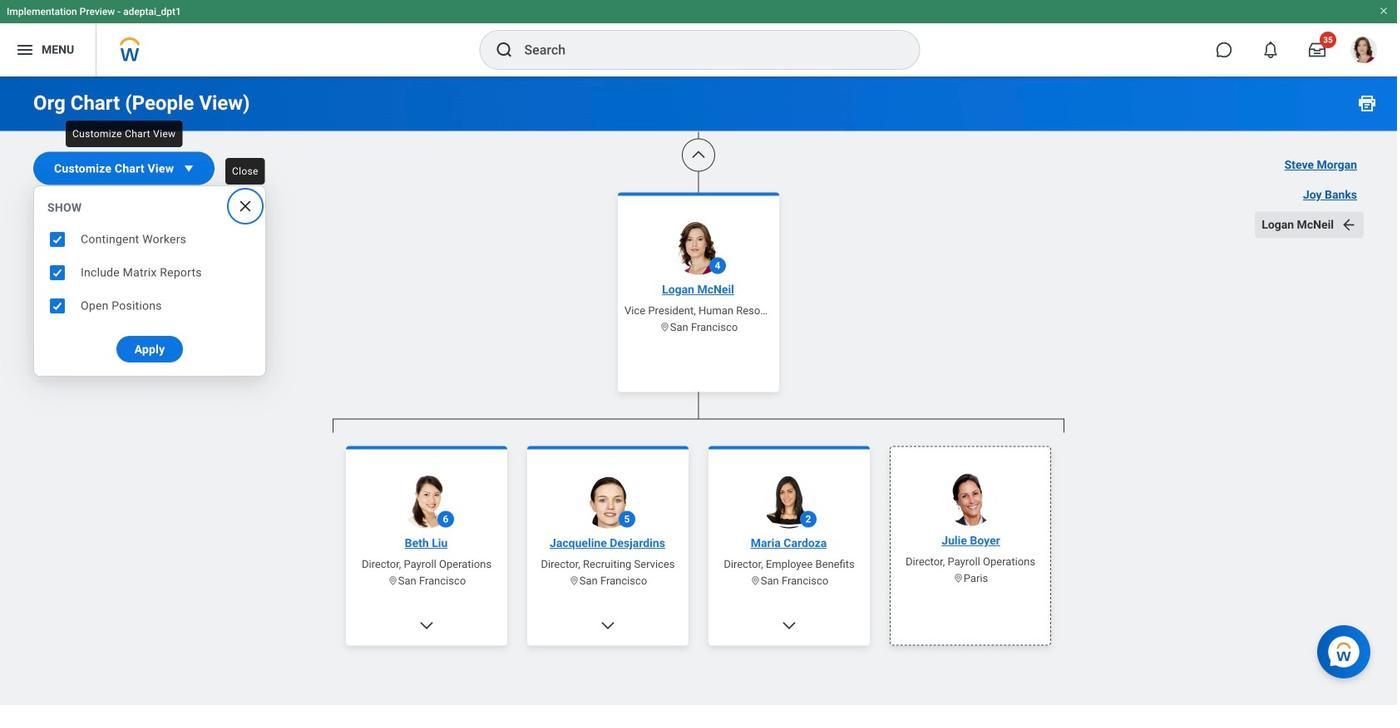 Task type: locate. For each thing, give the bounding box(es) containing it.
location image
[[660, 322, 670, 333], [953, 573, 964, 584], [388, 576, 398, 587], [750, 576, 761, 587]]

2 horizontal spatial chevron down image
[[781, 618, 798, 634]]

justify image
[[15, 40, 35, 60]]

tooltip up caret down image
[[61, 116, 188, 152]]

tooltip
[[61, 116, 188, 152], [220, 153, 270, 190]]

tooltip up x 'image' in the left top of the page
[[220, 153, 270, 190]]

0 vertical spatial tooltip
[[61, 116, 188, 152]]

0 horizontal spatial chevron down image
[[419, 618, 435, 634]]

inbox large image
[[1310, 42, 1326, 58]]

x image
[[237, 198, 254, 215]]

chevron down image
[[419, 618, 435, 634], [600, 618, 617, 634], [781, 618, 798, 634]]

1 horizontal spatial tooltip
[[220, 153, 270, 190]]

2 chevron down image from the left
[[600, 618, 617, 634]]

print org chart image
[[1358, 93, 1378, 113]]

Search Workday  search field
[[525, 32, 886, 68]]

dialog
[[33, 186, 266, 377]]

0 horizontal spatial tooltip
[[61, 116, 188, 152]]

banner
[[0, 0, 1398, 77]]

main content
[[0, 0, 1398, 706]]

close environment banner image
[[1379, 6, 1389, 16]]

1 vertical spatial tooltip
[[220, 153, 270, 190]]

1 horizontal spatial chevron down image
[[600, 618, 617, 634]]

3 chevron down image from the left
[[781, 618, 798, 634]]



Task type: describe. For each thing, give the bounding box(es) containing it.
1 chevron down image from the left
[[419, 618, 435, 634]]

profile logan mcneil image
[[1351, 37, 1378, 67]]

location image
[[569, 576, 580, 587]]

chevron up image
[[691, 147, 707, 163]]

logan mcneil, logan mcneil, 4 direct reports element
[[333, 433, 1065, 706]]

caret down image
[[181, 160, 197, 177]]

notifications large image
[[1263, 42, 1280, 58]]

search image
[[495, 40, 515, 60]]

arrow left image
[[1341, 217, 1358, 233]]



Task type: vqa. For each thing, say whether or not it's contained in the screenshot.
second chevron down image from the left
yes



